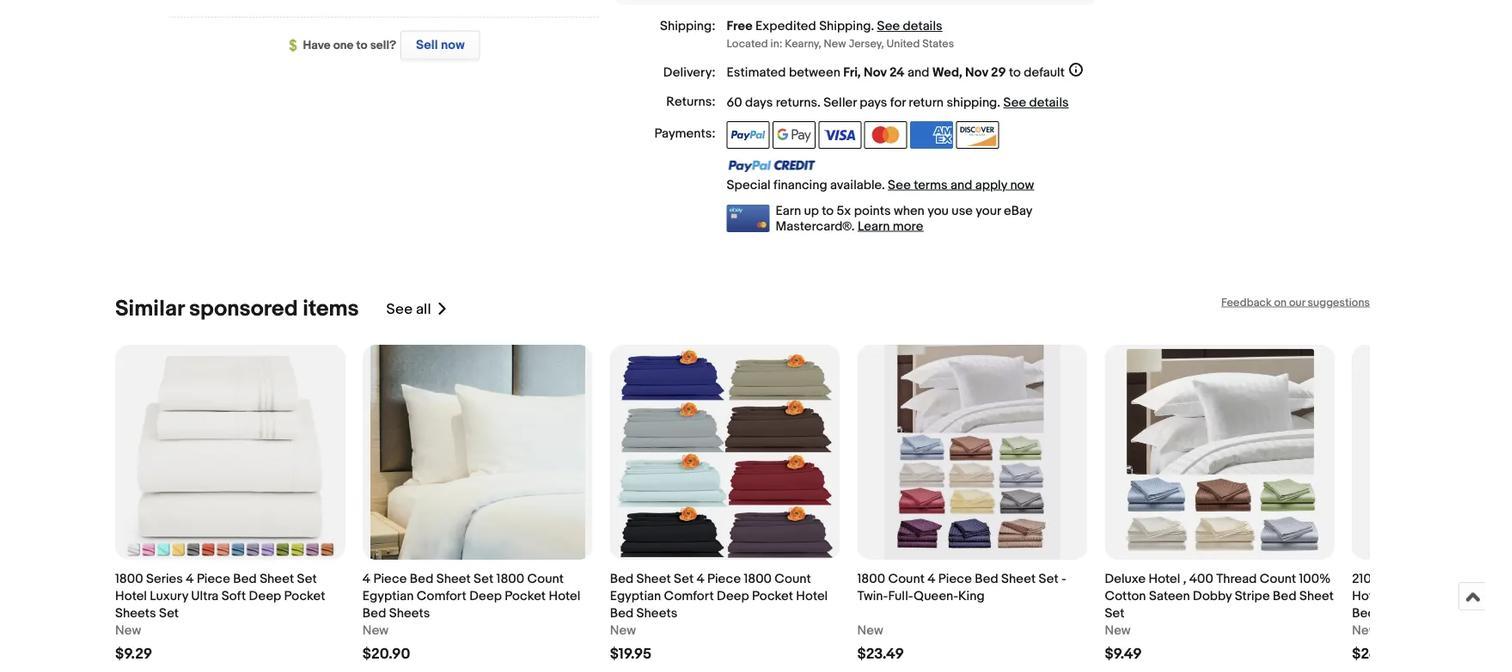 Task type: describe. For each thing, give the bounding box(es) containing it.
available.
[[831, 178, 885, 193]]

sateen
[[1149, 589, 1191, 604]]

1 vertical spatial to
[[1010, 65, 1021, 80]]

hotel inside 1800 series 4 piece bed sheet set hotel luxury ultra soft deep pocket sheets set
[[115, 589, 147, 604]]

located
[[727, 37, 768, 51]]

count inside bed sheet set 4 piece 1800 count egyptian comfort deep pocket hotel bed sheets
[[775, 571, 811, 587]]

special financing available. see terms and apply now
[[727, 178, 1035, 193]]

piece for 1800 series 4 piece bed sheet set hotel luxury ultra soft deep pocket sheets set
[[197, 571, 230, 587]]

see all
[[387, 301, 431, 319]]

sell
[[416, 38, 438, 53]]

ebay mastercard image
[[727, 205, 770, 233]]

comfort for sheet
[[417, 589, 467, 604]]

pocket inside 1800 series 4 piece bed sheet set hotel luxury ultra soft deep pocket sheets set
[[284, 589, 325, 604]]

see down 29
[[1004, 95, 1027, 111]]

similar
[[115, 296, 184, 323]]

4 inside 1800 series 4 piece bed sheet set hotel luxury ultra soft deep pocket sheets set
[[186, 571, 194, 587]]

sheet inside 1800 count 4 piece bed sheet set - twin-full-queen-king
[[1002, 571, 1036, 587]]

bed inside 2100 series 6 piece bed
[[1470, 571, 1486, 587]]

apply
[[976, 178, 1008, 193]]

1800 inside 1800 series 4 piece bed sheet set hotel luxury ultra soft deep pocket sheets set
[[115, 571, 143, 587]]

set inside bed sheet set 4 piece 1800 count egyptian comfort deep pocket hotel bed sheets
[[674, 571, 694, 587]]

queen-
[[914, 589, 959, 604]]

in:
[[771, 37, 783, 51]]

all
[[416, 301, 431, 319]]

cotton
[[1105, 589, 1147, 604]]

series for 6
[[1383, 571, 1420, 587]]

pocket for bed
[[752, 589, 794, 604]]

united
[[887, 37, 920, 51]]

and for terms
[[951, 178, 973, 193]]

count inside 4 piece bed sheet set 1800 count egyptian comfort deep pocket hotel bed sheets
[[527, 571, 564, 587]]

. for shipping
[[871, 19, 875, 34]]

between
[[789, 65, 841, 80]]

expedited
[[756, 19, 817, 34]]

new for 2100 series 6 piece bed
[[1353, 623, 1379, 638]]

new inside free expedited shipping . see details located in: kearny, new jersey, united states
[[824, 37, 847, 51]]

new text field for 2100 series 6 piece bed
[[1353, 622, 1379, 639]]

new for 1800 series 4 piece bed sheet set hotel luxury ultra soft deep pocket sheets set
[[115, 623, 141, 638]]

sponsored
[[189, 296, 298, 323]]

seller
[[824, 95, 857, 111]]

returns:
[[667, 94, 716, 110]]

details inside free expedited shipping . see details located in: kearny, new jersey, united states
[[903, 19, 943, 34]]

to for earn up to 5x points when you use your ebay mastercard®.
[[822, 203, 834, 219]]

see inside free expedited shipping . see details located in: kearny, new jersey, united states
[[877, 19, 900, 34]]

special
[[727, 178, 771, 193]]

states
[[923, 37, 955, 51]]

sheets for sheet
[[637, 606, 678, 621]]

See all text field
[[387, 301, 431, 319]]

free expedited shipping . see details located in: kearny, new jersey, united states
[[727, 19, 955, 51]]

items
[[303, 296, 359, 323]]

hotel inside 'deluxe hotel , 400 thread count 100% cotton sateen dobby stripe bed sheet set'
[[1149, 571, 1181, 587]]

new text field for 1800 series 4 piece bed sheet set hotel luxury ultra soft deep pocket sheets set
[[115, 622, 141, 639]]

1800 count 4 piece bed sheet set - twin-full-queen-king
[[858, 571, 1067, 604]]

ultra
[[191, 589, 219, 604]]

visa image
[[819, 122, 862, 149]]

learn more link
[[858, 219, 924, 234]]

400
[[1190, 571, 1214, 587]]

60 days returns . seller pays for return shipping . see details
[[727, 95, 1069, 111]]

29
[[991, 65, 1007, 80]]

-
[[1062, 571, 1067, 587]]

similar sponsored items
[[115, 296, 359, 323]]

earn up to 5x points when you use your ebay mastercard®.
[[776, 203, 1033, 234]]

returns
[[776, 95, 818, 111]]

jersey,
[[849, 37, 885, 51]]

egyptian for piece
[[363, 589, 414, 604]]

have one to sell?
[[303, 39, 397, 53]]

1800 inside 1800 count 4 piece bed sheet set - twin-full-queen-king
[[858, 571, 886, 587]]

see all link
[[387, 296, 449, 323]]

see terms and apply now link
[[888, 178, 1035, 193]]

points
[[854, 203, 891, 219]]

pays
[[860, 95, 888, 111]]

on
[[1275, 296, 1287, 310]]

set inside 1800 count 4 piece bed sheet set - twin-full-queen-king
[[1039, 571, 1059, 587]]

new for 4 piece bed sheet set 1800 count egyptian comfort deep pocket hotel bed sheets
[[363, 623, 389, 638]]

master card image
[[865, 122, 908, 149]]

terms
[[914, 178, 948, 193]]

fri,
[[844, 65, 861, 80]]

and for 24
[[908, 65, 930, 80]]

deep for bed
[[717, 589, 750, 604]]

1800 inside bed sheet set 4 piece 1800 count egyptian comfort deep pocket hotel bed sheets
[[744, 571, 772, 587]]

kearny,
[[785, 37, 822, 51]]

4 inside 1800 count 4 piece bed sheet set - twin-full-queen-king
[[928, 571, 936, 587]]

shipping
[[947, 95, 998, 111]]

twin-
[[858, 589, 889, 604]]

you
[[928, 203, 949, 219]]

estimated between fri, nov 24 and wed, nov 29 to default
[[727, 65, 1065, 80]]

sheet inside 'deluxe hotel , 400 thread count 100% cotton sateen dobby stripe bed sheet set'
[[1300, 589, 1334, 604]]

new text field for bed sheet set 4 piece 1800 count egyptian comfort deep pocket hotel bed sheets
[[610, 622, 636, 639]]

thread
[[1217, 571, 1257, 587]]

full-
[[889, 589, 914, 604]]

deep inside 1800 series 4 piece bed sheet set hotel luxury ultra soft deep pocket sheets set
[[249, 589, 281, 604]]

sheet inside 4 piece bed sheet set 1800 count egyptian comfort deep pocket hotel bed sheets
[[437, 571, 471, 587]]

piece for 2100 series 6 piece bed
[[1433, 571, 1467, 587]]

use
[[952, 203, 973, 219]]

sell?
[[370, 39, 397, 53]]



Task type: locate. For each thing, give the bounding box(es) containing it.
New text field
[[363, 622, 389, 639], [1353, 622, 1379, 639]]

wed,
[[933, 65, 963, 80]]

luxury
[[150, 589, 188, 604]]

3 piece from the left
[[708, 571, 741, 587]]

1800 series 4 piece bed sheet set hotel luxury ultra soft deep pocket sheets set
[[115, 571, 325, 621]]

1 horizontal spatial new text field
[[1353, 622, 1379, 639]]

24
[[890, 65, 905, 80]]

piece inside bed sheet set 4 piece 1800 count egyptian comfort deep pocket hotel bed sheets
[[708, 571, 741, 587]]

learn
[[858, 219, 890, 234]]

3 deep from the left
[[717, 589, 750, 604]]

3 pocket from the left
[[752, 589, 794, 604]]

2 horizontal spatial to
[[1010, 65, 1021, 80]]

2 count from the left
[[775, 571, 811, 587]]

egyptian inside 4 piece bed sheet set 1800 count egyptian comfort deep pocket hotel bed sheets
[[363, 589, 414, 604]]

details
[[903, 19, 943, 34], [1030, 95, 1069, 111]]

series up luxury
[[146, 571, 183, 587]]

0 vertical spatial now
[[441, 38, 465, 53]]

see details link down default
[[1004, 95, 1069, 111]]

4 1800 from the left
[[858, 571, 886, 587]]

1 horizontal spatial nov
[[966, 65, 989, 80]]

hotel inside 4 piece bed sheet set 1800 count egyptian comfort deep pocket hotel bed sheets
[[549, 589, 581, 604]]

1 sheets from the left
[[115, 606, 156, 621]]

2 new text field from the left
[[1353, 622, 1379, 639]]

earn
[[776, 203, 801, 219]]

1 vertical spatial see details link
[[1004, 95, 1069, 111]]

deep inside 4 piece bed sheet set 1800 count egyptian comfort deep pocket hotel bed sheets
[[470, 589, 502, 604]]

see up when
[[888, 178, 911, 193]]

days
[[746, 95, 773, 111]]

dollar sign image
[[289, 39, 303, 53]]

1800
[[115, 571, 143, 587], [497, 571, 525, 587], [744, 571, 772, 587], [858, 571, 886, 587]]

2 horizontal spatial sheets
[[637, 606, 678, 621]]

1 vertical spatial and
[[951, 178, 973, 193]]

5 piece from the left
[[1433, 571, 1467, 587]]

pocket inside 4 piece bed sheet set 1800 count egyptian comfort deep pocket hotel bed sheets
[[505, 589, 546, 604]]

to right 29
[[1010, 65, 1021, 80]]

. inside free expedited shipping . see details located in: kearny, new jersey, united states
[[871, 19, 875, 34]]

free
[[727, 19, 753, 34]]

0 horizontal spatial deep
[[249, 589, 281, 604]]

1 horizontal spatial to
[[822, 203, 834, 219]]

and
[[908, 65, 930, 80], [951, 178, 973, 193]]

your
[[976, 203, 1001, 219]]

2 horizontal spatial pocket
[[752, 589, 794, 604]]

1 horizontal spatial and
[[951, 178, 973, 193]]

1 horizontal spatial deep
[[470, 589, 502, 604]]

1 horizontal spatial series
[[1383, 571, 1420, 587]]

2 1800 from the left
[[497, 571, 525, 587]]

egyptian inside bed sheet set 4 piece 1800 count egyptian comfort deep pocket hotel bed sheets
[[610, 589, 661, 604]]

series for 4
[[146, 571, 183, 587]]

0 horizontal spatial comfort
[[417, 589, 467, 604]]

2100
[[1353, 571, 1380, 587]]

series inside 1800 series 4 piece bed sheet set hotel luxury ultra soft deep pocket sheets set
[[146, 571, 183, 587]]

google pay image
[[773, 122, 816, 149]]

shipping:
[[660, 19, 716, 34]]

. left the seller
[[818, 95, 821, 111]]

0 horizontal spatial now
[[441, 38, 465, 53]]

for
[[891, 95, 906, 111]]

set
[[297, 571, 317, 587], [474, 571, 494, 587], [674, 571, 694, 587], [1039, 571, 1059, 587], [159, 606, 179, 621], [1105, 606, 1125, 621]]

american express image
[[911, 122, 954, 149]]

comfort inside bed sheet set 4 piece 1800 count egyptian comfort deep pocket hotel bed sheets
[[664, 589, 714, 604]]

count inside 1800 count 4 piece bed sheet set - twin-full-queen-king
[[889, 571, 925, 587]]

1 horizontal spatial egyptian
[[610, 589, 661, 604]]

details up states
[[903, 19, 943, 34]]

1 new text field from the left
[[363, 622, 389, 639]]

New text field
[[115, 622, 141, 639], [610, 622, 636, 639], [858, 622, 884, 639], [1105, 622, 1131, 639]]

1 series from the left
[[146, 571, 183, 587]]

5x
[[837, 203, 851, 219]]

comfort for 4
[[664, 589, 714, 604]]

0 vertical spatial details
[[903, 19, 943, 34]]

new for 1800 count 4 piece bed sheet set - twin-full-queen-king
[[858, 623, 884, 638]]

0 horizontal spatial sheets
[[115, 606, 156, 621]]

suggestions
[[1308, 296, 1371, 310]]

1 comfort from the left
[[417, 589, 467, 604]]

piece inside 1800 series 4 piece bed sheet set hotel luxury ultra soft deep pocket sheets set
[[197, 571, 230, 587]]

series left 6
[[1383, 571, 1420, 587]]

,
[[1184, 571, 1187, 587]]

1 count from the left
[[527, 571, 564, 587]]

up
[[804, 203, 819, 219]]

. down 29
[[998, 95, 1001, 111]]

2100 series 6 piece bed
[[1353, 571, 1486, 621]]

4 4 from the left
[[928, 571, 936, 587]]

series
[[146, 571, 183, 587], [1383, 571, 1420, 587]]

0 vertical spatial see details link
[[877, 19, 943, 34]]

ebay
[[1004, 203, 1033, 219]]

0 vertical spatial to
[[356, 39, 368, 53]]

mastercard®.
[[776, 219, 855, 234]]

1 horizontal spatial sheets
[[389, 606, 430, 621]]

to right one
[[356, 39, 368, 53]]

2 4 from the left
[[363, 571, 371, 587]]

king
[[959, 589, 985, 604]]

learn more
[[858, 219, 924, 234]]

egyptian
[[363, 589, 414, 604], [610, 589, 661, 604]]

sheets for series
[[115, 606, 156, 621]]

deep for 4
[[470, 589, 502, 604]]

bed inside 1800 count 4 piece bed sheet set - twin-full-queen-king
[[975, 571, 999, 587]]

1 deep from the left
[[249, 589, 281, 604]]

series inside 2100 series 6 piece bed
[[1383, 571, 1420, 587]]

4 new text field from the left
[[1105, 622, 1131, 639]]

when
[[894, 203, 925, 219]]

delivery:
[[664, 65, 716, 80]]

sheet inside 1800 series 4 piece bed sheet set hotel luxury ultra soft deep pocket sheets set
[[260, 571, 294, 587]]

deluxe hotel , 400 thread count 100% cotton sateen dobby stripe bed sheet set
[[1105, 571, 1334, 621]]

1 pocket from the left
[[284, 589, 325, 604]]

0 horizontal spatial and
[[908, 65, 930, 80]]

1 horizontal spatial details
[[1030, 95, 1069, 111]]

count inside 'deluxe hotel , 400 thread count 100% cotton sateen dobby stripe bed sheet set'
[[1260, 571, 1297, 587]]

dobby
[[1193, 589, 1232, 604]]

None text field
[[115, 646, 152, 662], [610, 646, 652, 662], [858, 646, 905, 662], [115, 646, 152, 662], [610, 646, 652, 662], [858, 646, 905, 662]]

nov left 29
[[966, 65, 989, 80]]

comfort inside 4 piece bed sheet set 1800 count egyptian comfort deep pocket hotel bed sheets
[[417, 589, 467, 604]]

hotel
[[1149, 571, 1181, 587], [115, 589, 147, 604], [549, 589, 581, 604], [796, 589, 828, 604]]

3 sheets from the left
[[637, 606, 678, 621]]

1 egyptian from the left
[[363, 589, 414, 604]]

2 piece from the left
[[374, 571, 407, 587]]

100%
[[1300, 571, 1332, 587]]

sheets inside bed sheet set 4 piece 1800 count egyptian comfort deep pocket hotel bed sheets
[[637, 606, 678, 621]]

to inside earn up to 5x points when you use your ebay mastercard®.
[[822, 203, 834, 219]]

0 horizontal spatial nov
[[864, 65, 887, 80]]

default
[[1024, 65, 1065, 80]]

new text field for deluxe hotel , 400 thread count 100% cotton sateen dobby stripe bed sheet set
[[1105, 622, 1131, 639]]

bed inside 'deluxe hotel , 400 thread count 100% cotton sateen dobby stripe bed sheet set'
[[1273, 589, 1297, 604]]

more
[[893, 219, 924, 234]]

2 new text field from the left
[[610, 622, 636, 639]]

now
[[441, 38, 465, 53], [1011, 178, 1035, 193]]

sheet
[[260, 571, 294, 587], [437, 571, 471, 587], [637, 571, 671, 587], [1002, 571, 1036, 587], [1300, 589, 1334, 604]]

set inside 4 piece bed sheet set 1800 count egyptian comfort deep pocket hotel bed sheets
[[474, 571, 494, 587]]

2 series from the left
[[1383, 571, 1420, 587]]

1 vertical spatial now
[[1011, 178, 1035, 193]]

deep inside bed sheet set 4 piece 1800 count egyptian comfort deep pocket hotel bed sheets
[[717, 589, 750, 604]]

piece inside 2100 series 6 piece bed
[[1433, 571, 1467, 587]]

and up use
[[951, 178, 973, 193]]

1 horizontal spatial comfort
[[664, 589, 714, 604]]

60
[[727, 95, 743, 111]]

1800 inside 4 piece bed sheet set 1800 count egyptian comfort deep pocket hotel bed sheets
[[497, 571, 525, 587]]

deluxe
[[1105, 571, 1146, 587]]

bed sheet set 4 piece 1800 count egyptian comfort deep pocket hotel bed sheets
[[610, 571, 828, 621]]

details down default
[[1030, 95, 1069, 111]]

2 comfort from the left
[[664, 589, 714, 604]]

paypal image
[[727, 122, 770, 149]]

new text field for 1800 count 4 piece bed sheet set - twin-full-queen-king
[[858, 622, 884, 639]]

None text field
[[363, 646, 410, 662], [1105, 646, 1142, 662], [1353, 646, 1399, 662], [363, 646, 410, 662], [1105, 646, 1142, 662], [1353, 646, 1399, 662]]

1 horizontal spatial now
[[1011, 178, 1035, 193]]

0 horizontal spatial to
[[356, 39, 368, 53]]

0 horizontal spatial pocket
[[284, 589, 325, 604]]

see details link up united
[[877, 19, 943, 34]]

our
[[1290, 296, 1306, 310]]

6
[[1423, 571, 1430, 587]]

have
[[303, 39, 331, 53]]

sell now link
[[397, 31, 480, 60]]

bed inside 1800 series 4 piece bed sheet set hotel luxury ultra soft deep pocket sheets set
[[233, 571, 257, 587]]

3 1800 from the left
[[744, 571, 772, 587]]

1 new text field from the left
[[115, 622, 141, 639]]

1 vertical spatial details
[[1030, 95, 1069, 111]]

see up united
[[877, 19, 900, 34]]

feedback on our suggestions link
[[1222, 296, 1371, 310]]

3 count from the left
[[889, 571, 925, 587]]

4 inside bed sheet set 4 piece 1800 count egyptian comfort deep pocket hotel bed sheets
[[697, 571, 705, 587]]

piece inside 1800 count 4 piece bed sheet set - twin-full-queen-king
[[939, 571, 972, 587]]

piece inside 4 piece bed sheet set 1800 count egyptian comfort deep pocket hotel bed sheets
[[374, 571, 407, 587]]

2 sheets from the left
[[389, 606, 430, 621]]

sell now
[[416, 38, 465, 53]]

4 count from the left
[[1260, 571, 1297, 587]]

0 horizontal spatial new text field
[[363, 622, 389, 639]]

discover image
[[956, 122, 999, 149]]

shipping
[[820, 19, 871, 34]]

2 pocket from the left
[[505, 589, 546, 604]]

piece for 1800 count 4 piece bed sheet set - twin-full-queen-king
[[939, 571, 972, 587]]

2 vertical spatial to
[[822, 203, 834, 219]]

1 1800 from the left
[[115, 571, 143, 587]]

piece
[[197, 571, 230, 587], [374, 571, 407, 587], [708, 571, 741, 587], [939, 571, 972, 587], [1433, 571, 1467, 587]]

return
[[909, 95, 944, 111]]

. for returns
[[818, 95, 821, 111]]

3 new text field from the left
[[858, 622, 884, 639]]

sheets inside 4 piece bed sheet set 1800 count egyptian comfort deep pocket hotel bed sheets
[[389, 606, 430, 621]]

0 horizontal spatial .
[[818, 95, 821, 111]]

to for have one to sell?
[[356, 39, 368, 53]]

2 egyptian from the left
[[610, 589, 661, 604]]

1 horizontal spatial see details link
[[1004, 95, 1069, 111]]

one
[[333, 39, 354, 53]]

to
[[356, 39, 368, 53], [1010, 65, 1021, 80], [822, 203, 834, 219]]

now right the "sell"
[[441, 38, 465, 53]]

1 nov from the left
[[864, 65, 887, 80]]

estimated
[[727, 65, 786, 80]]

0 horizontal spatial details
[[903, 19, 943, 34]]

now up ebay
[[1011, 178, 1035, 193]]

new text field for 4 piece bed sheet set 1800 count egyptian comfort deep pocket hotel bed sheets
[[363, 622, 389, 639]]

0 vertical spatial and
[[908, 65, 930, 80]]

see
[[877, 19, 900, 34], [1004, 95, 1027, 111], [888, 178, 911, 193], [387, 301, 413, 319]]

sheet inside bed sheet set 4 piece 1800 count egyptian comfort deep pocket hotel bed sheets
[[637, 571, 671, 587]]

0 horizontal spatial series
[[146, 571, 183, 587]]

4 inside 4 piece bed sheet set 1800 count egyptian comfort deep pocket hotel bed sheets
[[363, 571, 371, 587]]

count
[[527, 571, 564, 587], [775, 571, 811, 587], [889, 571, 925, 587], [1260, 571, 1297, 587]]

pocket for 4
[[505, 589, 546, 604]]

1 piece from the left
[[197, 571, 230, 587]]

1 horizontal spatial .
[[871, 19, 875, 34]]

nov left 24
[[864, 65, 887, 80]]

4 piece bed sheet set 1800 count egyptian comfort deep pocket hotel bed sheets
[[363, 571, 581, 621]]

sheets for piece
[[389, 606, 430, 621]]

1 horizontal spatial pocket
[[505, 589, 546, 604]]

3 4 from the left
[[697, 571, 705, 587]]

2 horizontal spatial deep
[[717, 589, 750, 604]]

deep
[[249, 589, 281, 604], [470, 589, 502, 604], [717, 589, 750, 604]]

pocket inside bed sheet set 4 piece 1800 count egyptian comfort deep pocket hotel bed sheets
[[752, 589, 794, 604]]

0 horizontal spatial egyptian
[[363, 589, 414, 604]]

.
[[871, 19, 875, 34], [818, 95, 821, 111], [998, 95, 1001, 111]]

2 horizontal spatial .
[[998, 95, 1001, 111]]

0 horizontal spatial see details link
[[877, 19, 943, 34]]

2 deep from the left
[[470, 589, 502, 604]]

new for bed sheet set 4 piece 1800 count egyptian comfort deep pocket hotel bed sheets
[[610, 623, 636, 638]]

soft
[[222, 589, 246, 604]]

sheets
[[115, 606, 156, 621], [389, 606, 430, 621], [637, 606, 678, 621]]

hotel inside bed sheet set 4 piece 1800 count egyptian comfort deep pocket hotel bed sheets
[[796, 589, 828, 604]]

. up jersey,
[[871, 19, 875, 34]]

paypal credit image
[[727, 159, 816, 173]]

egyptian for sheet
[[610, 589, 661, 604]]

and right 24
[[908, 65, 930, 80]]

feedback on our suggestions
[[1222, 296, 1371, 310]]

1 4 from the left
[[186, 571, 194, 587]]

feedback
[[1222, 296, 1272, 310]]

see left all
[[387, 301, 413, 319]]

2 nov from the left
[[966, 65, 989, 80]]

to left 5x
[[822, 203, 834, 219]]

payments:
[[655, 126, 716, 141]]

set inside 'deluxe hotel , 400 thread count 100% cotton sateen dobby stripe bed sheet set'
[[1105, 606, 1125, 621]]

4 piece from the left
[[939, 571, 972, 587]]

stripe
[[1235, 589, 1271, 604]]

comfort
[[417, 589, 467, 604], [664, 589, 714, 604]]

new for deluxe hotel , 400 thread count 100% cotton sateen dobby stripe bed sheet set
[[1105, 623, 1131, 638]]

financing
[[774, 178, 828, 193]]

sheets inside 1800 series 4 piece bed sheet set hotel luxury ultra soft deep pocket sheets set
[[115, 606, 156, 621]]



Task type: vqa. For each thing, say whether or not it's contained in the screenshot.
4 within 4 Piece Bed Sheet Set 1800 Count Egyptian Comfort Deep Pocket Hotel Bed Sheets
yes



